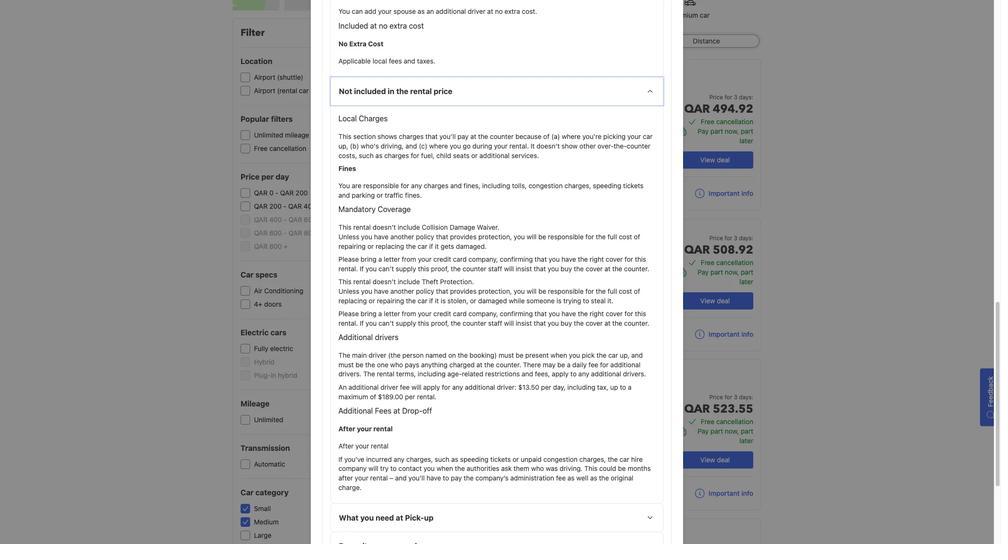 Task type: describe. For each thing, give the bounding box(es) containing it.
authorities
[[467, 464, 500, 473]]

company, for damaged.
[[469, 255, 498, 263]]

1 supplied by dollar image from the top
[[421, 186, 451, 201]]

1 is from the left
[[441, 296, 446, 304]]

days: for qar 494.92
[[739, 94, 754, 101]]

fines.
[[405, 191, 422, 199]]

1 vertical spatial qar 200
[[254, 202, 282, 210]]

your inside if you've incurred any charges, such as speeding tickets or unpaid congestion charges, the car hire company will try to contact you when the authorities ask them who was driving. this could be months after your rental – and you'll have to pay the company's administration fee as well as the original charge.
[[355, 474, 369, 482]]

included
[[339, 21, 368, 30]]

(c)
[[419, 142, 428, 150]]

1 vertical spatial electric
[[522, 528, 542, 535]]

proof, for it
[[431, 264, 449, 273]]

1 vertical spatial the
[[363, 370, 375, 378]]

viewed
[[516, 69, 536, 76]]

you inside this section shows charges that you'll pay at the counter because of (a) where you're picking your car up, (b) who's driving, and (c) where you go during your rental. it doesn't show other over-the-counter costs, such as charges for fuel, child seats or additional services.
[[450, 142, 461, 150]]

at down it.
[[605, 319, 611, 327]]

your right picking
[[628, 132, 641, 141]]

was
[[546, 464, 558, 473]]

price up qar 0
[[241, 172, 260, 181]]

(a)
[[552, 132, 560, 141]]

have inside if you've incurred any charges, such as speeding tickets or unpaid congestion charges, the car hire company will try to contact you when the authorities ask them who was driving. this could be months after your rental – and you'll have to pay the company's administration fee as well as the original charge.
[[427, 474, 441, 482]]

provides inside this rental doesn't include theft protection. unless you have another policy that provides protection, you will be responsible for the full cost of replacing or repairing the car if it is stolen, or damaged while someone is trying to steal it.
[[450, 287, 477, 295]]

san for "norman y. mineta san jose international airport" button for qar 523.55
[[563, 450, 575, 458]]

1 horizontal spatial must
[[499, 351, 514, 359]]

credit for is
[[434, 310, 451, 318]]

- for qar 800
[[284, 229, 287, 237]]

terms,
[[396, 370, 416, 378]]

1 after from the top
[[339, 425, 355, 433]]

0 horizontal spatial no
[[379, 21, 388, 30]]

tickets inside the you are responsible for any charges and fines, including tolls, congestion charges, speeding tickets and parking or traffic fines.
[[623, 182, 644, 190]]

intermediate
[[505, 385, 565, 398]]

premium
[[671, 11, 698, 19]]

norman y. mineta san jose international airport shuttle bus for 2nd "norman y. mineta san jose international airport" button from the bottom
[[505, 291, 657, 309]]

will left '1 large bag' on the right top of the page
[[504, 264, 514, 273]]

any inside the main driver (the person named on the booking) must be present when you pick the car up, and must be the one who pays anything charged at the counter. there may be a daily fee for additional drivers. the rental terms, including age-related restrictions and fees, apply to any additional drivers.
[[579, 370, 590, 378]]

2 vertical spatial automatic
[[254, 460, 285, 468]]

policy inside this rental doesn't include theft protection. unless you have another policy that provides protection, you will be responsible for the full cost of replacing or repairing the car if it is stolen, or damaged while someone is trying to steal it.
[[416, 287, 434, 295]]

you've
[[345, 455, 365, 463]]

0 horizontal spatial fully electric
[[254, 344, 293, 353]]

27 for cancellation
[[386, 144, 393, 152]]

3 0 from the top
[[389, 242, 393, 250]]

have inside this rental doesn't include theft protection. unless you have another policy that provides protection, you will be responsible for the full cost of replacing or repairing the car if it is stolen, or damaged while someone is trying to steal it.
[[374, 287, 389, 295]]

unlimited mileage down '1 large bag' on the right top of the page
[[516, 275, 572, 283]]

3 mineta from the top
[[539, 450, 561, 458]]

extra
[[349, 40, 367, 48]]

view deal for qar 508.92
[[701, 297, 730, 305]]

y. inside button
[[532, 150, 538, 158]]

rental. inside an additional driver fee will apply for any additional driver: $13.50 per day, including tax, up to a maximum of $189.00 per rental.
[[417, 392, 437, 401]]

at inside dropdown button
[[396, 514, 403, 522]]

have down economy hyundai accent or similar
[[562, 255, 576, 263]]

1 vertical spatial fully electric
[[507, 528, 542, 535]]

one
[[377, 361, 389, 369]]

deal for qar 494.92
[[717, 156, 730, 164]]

of inside an additional driver fee will apply for any additional driver: $13.50 per day, including tax, up to a maximum of $189.00 per rental.
[[370, 392, 376, 401]]

local
[[373, 57, 387, 65]]

international for "norman y. mineta san jose international airport" button for qar 523.55
[[593, 450, 633, 458]]

it inside this rental doesn't include theft protection. unless you have another policy that provides protection, you will be responsible for the full cost of replacing or repairing the car if it is stolen, or damaged while someone is trying to steal it.
[[435, 296, 439, 304]]

from for replacing
[[402, 255, 416, 263]]

1 horizontal spatial no
[[495, 7, 503, 15]]

additional right daily
[[611, 361, 641, 369]]

or right stolen,
[[470, 296, 477, 304]]

this rental doesn't include theft protection. unless you have another policy that provides protection, you will be responsible for the full cost of replacing or repairing the car if it is stolen, or damaged while someone is trying to steal it.
[[339, 278, 640, 304]]

ideal for families
[[507, 369, 553, 376]]

up, inside the main driver (the person named on the booking) must be present when you pick the car up, and must be the one who pays anything charged at the counter. there may be a daily fee for additional drivers. the rental terms, including age-related restrictions and fees, apply to any additional drivers.
[[620, 351, 630, 359]]

1 vertical spatial in
[[271, 371, 276, 379]]

0 vertical spatial fully
[[254, 344, 268, 353]]

2 after your rental from the top
[[339, 442, 389, 450]]

pay inside this section shows charges that you'll pay at the counter because of (a) where you're picking your car up, (b) who's driving, and (c) where you go during your rental. it doesn't show other over-the-counter costs, such as charges for fuel, child seats or additional services.
[[458, 132, 469, 141]]

free for qar 523.55
[[701, 417, 715, 426]]

2 for fully electric
[[389, 344, 393, 353]]

price
[[434, 87, 453, 96]]

shows
[[378, 132, 397, 141]]

driving.
[[560, 464, 583, 473]]

plug-in hybrid
[[254, 371, 297, 379]]

pay inside if you've incurred any charges, such as speeding tickets or unpaid congestion charges, the car hire company will try to contact you when the authorities ask them who was driving. this could be months after your rental – and you'll have to pay the company's administration fee as well as the original charge.
[[451, 474, 462, 482]]

right for for
[[590, 255, 604, 263]]

letter for replacing
[[384, 255, 400, 263]]

now, for qar 508.92
[[725, 268, 739, 276]]

21
[[386, 518, 393, 526]]

for inside "price for 3 days: qar 508.92"
[[725, 235, 733, 242]]

nissan
[[567, 388, 585, 395]]

such inside this section shows charges that you'll pay at the counter because of (a) where you're picking your car up, (b) who's driving, and (c) where you go during your rental. it doesn't show other over-the-counter costs, such as charges for fuel, child seats or additional services.
[[359, 151, 374, 159]]

original
[[611, 474, 634, 482]]

if for or
[[360, 319, 364, 327]]

for inside this rental doesn't include theft protection. unless you have another policy that provides protection, you will be responsible for the full cost of replacing or repairing the car if it is stolen, or damaged while someone is trying to steal it.
[[586, 287, 594, 295]]

important info button for qar 523.55
[[696, 489, 754, 498]]

can't for or
[[379, 264, 394, 273]]

applicable local fees and taxes.
[[339, 57, 436, 65]]

1 horizontal spatial qar 800
[[289, 229, 317, 237]]

protection.
[[440, 278, 474, 286]]

or inside economy hyundai accent or similar
[[594, 229, 600, 236]]

damage
[[450, 223, 475, 231]]

that inside this section shows charges that you'll pay at the counter because of (a) where you're picking your car up, (b) who's driving, and (c) where you go during your rental. it doesn't show other over-the-counter costs, such as charges for fuel, child seats or additional services.
[[426, 132, 438, 141]]

this section shows charges that you'll pay at the counter because of (a) where you're picking your car up, (b) who's driving, and (c) where you go during your rental. it doesn't show other over-the-counter costs, such as charges for fuel, child seats or additional services.
[[339, 132, 653, 159]]

doors
[[264, 300, 282, 308]]

charges inside the you are responsible for any charges and fines, including tolls, congestion charges, speeding tickets and parking or traffic fines.
[[424, 182, 449, 190]]

13
[[386, 189, 393, 197]]

similar for economy
[[601, 229, 619, 236]]

hire
[[631, 455, 643, 463]]

rental inside dropdown button
[[410, 87, 432, 96]]

supply for replacing
[[396, 264, 416, 273]]

free for qar 494.92
[[701, 118, 715, 126]]

fees
[[389, 57, 402, 65]]

0 for hybrid
[[389, 371, 393, 379]]

while
[[509, 296, 525, 304]]

policy inside this rental doesn't include collision damage waiver. unless you have another policy that provides protection, you will be responsible for the full cost of repairing or replacing the car if it gets damaged.
[[416, 233, 434, 241]]

car for car category
[[241, 488, 254, 497]]

pays
[[405, 361, 419, 369]]

will inside this rental doesn't include collision damage waiver. unless you have another policy that provides protection, you will be responsible for the full cost of repairing or replacing the car if it gets damaged.
[[527, 233, 537, 241]]

large for large
[[254, 531, 272, 539]]

additional for additional fees at drop-off
[[339, 407, 373, 415]]

services.
[[512, 151, 539, 159]]

drivers
[[375, 333, 399, 342]]

car inside button
[[533, 11, 543, 19]]

mileage up trying
[[548, 275, 572, 283]]

maximum
[[339, 392, 368, 401]]

fee inside an additional driver fee will apply for any additional driver: $13.50 per day, including tax, up to a maximum of $189.00 per rental.
[[400, 383, 410, 391]]

airport inside button
[[635, 150, 657, 158]]

apply inside the main driver (the person named on the booking) must be present when you pick the car up, and must be the one who pays anything charged at the counter. there may be a daily fee for additional drivers. the rental terms, including age-related restrictions and fees, apply to any additional drivers.
[[552, 370, 569, 378]]

at down add
[[370, 21, 377, 30]]

unlimited down mileage
[[254, 416, 283, 424]]

later for qar 523.55
[[740, 437, 754, 445]]

international inside button
[[593, 150, 633, 158]]

at right fees at the bottom of page
[[394, 407, 400, 415]]

you for you can add your spouse as an additional driver at no extra cost.
[[339, 7, 350, 15]]

0 horizontal spatial qar 400
[[254, 215, 282, 224]]

well
[[577, 474, 589, 482]]

conditioning
[[264, 287, 304, 295]]

additional for additional drivers
[[339, 333, 373, 342]]

be right may
[[558, 361, 565, 369]]

charged
[[450, 361, 475, 369]]

view for qar 508.92
[[701, 297, 716, 305]]

this for this rental doesn't include collision damage waiver. unless you have another policy that provides protection, you will be responsible for the full cost of repairing or replacing the car if it gets damaged.
[[339, 223, 352, 231]]

additional right an
[[436, 7, 466, 15]]

this for this section shows charges that you'll pay at the counter because of (a) where you're picking your car up, (b) who's driving, and (c) where you go during your rental. it doesn't show other over-the-counter costs, such as charges for fuel, child seats or additional services.
[[339, 132, 352, 141]]

to inside this rental doesn't include theft protection. unless you have another policy that provides protection, you will be responsible for the full cost of replacing or repairing the car if it is stolen, or damaged while someone is trying to steal it.
[[583, 296, 589, 304]]

large car button
[[504, 0, 552, 26]]

cover down steal
[[586, 319, 603, 327]]

your down "theft" at left
[[418, 310, 432, 318]]

of inside this rental doesn't include theft protection. unless you have another policy that provides protection, you will be responsible for the full cost of replacing or repairing the car if it is stolen, or damaged while someone is trying to steal it.
[[634, 287, 640, 295]]

(shuttle)
[[277, 73, 303, 81]]

product card group containing qar 523.55
[[413, 359, 765, 511]]

stolen,
[[448, 296, 468, 304]]

apply inside an additional driver fee will apply for any additional driver: $13.50 per day, including tax, up to a maximum of $189.00 per rental.
[[423, 383, 440, 391]]

have inside this rental doesn't include collision damage waiver. unless you have another policy that provides protection, you will be responsible for the full cost of repairing or replacing the car if it gets damaged.
[[374, 233, 389, 241]]

families
[[531, 369, 553, 376]]

for inside the main driver (the person named on the booking) must be present when you pick the car up, and must be the one who pays anything charged at the counter. there may be a daily fee for additional drivers. the rental terms, including age-related restrictions and fees, apply to any additional drivers.
[[600, 361, 609, 369]]

person
[[403, 351, 424, 359]]

pay part now, part later for qar 508.92
[[698, 268, 754, 286]]

jose for 2nd "norman y. mineta san jose international airport" button from the bottom
[[576, 291, 591, 299]]

product card group containing qar 494.92
[[413, 59, 765, 211]]

be inside this rental doesn't include collision damage waiver. unless you have another policy that provides protection, you will be responsible for the full cost of repairing or replacing the car if it gets damaged.
[[539, 233, 546, 241]]

1 horizontal spatial where
[[562, 132, 581, 141]]

including inside an additional driver fee will apply for any additional driver: $13.50 per day, including tax, up to a maximum of $189.00 per rental.
[[568, 383, 596, 391]]

when inside the main driver (the person named on the booking) must be present when you pick the car up, and must be the one who pays anything charged at the counter. there may be a daily fee for additional drivers. the rental terms, including age-related restrictions and fees, apply to any additional drivers.
[[551, 351, 567, 359]]

need
[[376, 514, 394, 522]]

unlimited mileage down popular filters
[[254, 131, 309, 139]]

similar for intermediate
[[613, 388, 631, 395]]

now, for qar 523.55
[[725, 427, 739, 435]]

deal for qar 523.55
[[717, 456, 730, 464]]

for inside an additional driver fee will apply for any additional driver: $13.50 per day, including tax, up to a maximum of $189.00 per rental.
[[442, 383, 451, 391]]

norman y. mineta san jose international airport
[[505, 150, 657, 158]]

free cancellation for 27
[[254, 144, 307, 152]]

speeding inside if you've incurred any charges, such as speeding tickets or unpaid congestion charges, the car hire company will try to contact you when the authorities ask them who was driving. this could be months after your rental – and you'll have to pay the company's administration fee as well as the original charge.
[[460, 455, 489, 463]]

unlimited down popular filters
[[254, 131, 283, 139]]

the inside not included in the rental price dropdown button
[[396, 87, 409, 96]]

0 vertical spatial charges
[[399, 132, 424, 141]]

economy
[[505, 226, 548, 239]]

add
[[365, 7, 377, 15]]

2 mineta from the top
[[539, 291, 561, 299]]

2 for airport (rental car center)
[[389, 86, 393, 95]]

fines,
[[464, 182, 481, 190]]

price for 3 days: qar 523.55
[[685, 394, 754, 417]]

additional down related
[[465, 383, 495, 391]]

to left company's
[[443, 474, 449, 482]]

san inside button
[[563, 150, 575, 158]]

fees
[[375, 407, 392, 415]]

rental inside the main driver (the person named on the booking) must be present when you pick the car up, and must be the one who pays anything charged at the counter. there may be a daily fee for additional drivers. the rental terms, including age-related restrictions and fees, apply to any additional drivers.
[[377, 370, 395, 378]]

have down trying
[[562, 310, 576, 318]]

be up there
[[516, 351, 524, 359]]

on
[[449, 351, 456, 359]]

view deal button for qar 508.92
[[677, 292, 754, 310]]

unlimited up services.
[[516, 134, 546, 142]]

congestion inside if you've incurred any charges, such as speeding tickets or unpaid congestion charges, the car hire company will try to contact you when the authorities ask them who was driving. this could be months after your rental – and you'll have to pay the company's administration fee as well as the original charge.
[[544, 455, 578, 463]]

bring for or
[[361, 310, 377, 318]]

1 for 1 small bag
[[600, 261, 603, 269]]

counter up the protection.
[[463, 264, 487, 273]]

1 vertical spatial qar 600
[[254, 229, 282, 237]]

0 vertical spatial extra
[[505, 7, 520, 15]]

when inside if you've incurred any charges, such as speeding tickets or unpaid congestion charges, the car hire company will try to contact you when the authorities ask them who was driving. this could be months after your rental – and you'll have to pay the company's administration fee as well as the original charge.
[[437, 464, 453, 473]]

large for large car
[[514, 11, 531, 19]]

shuttle for 2nd "norman y. mineta san jose international airport" button from the bottom
[[505, 301, 524, 309]]

in inside dropdown button
[[388, 87, 395, 96]]

mileage up norman y. mineta san jose international airport
[[548, 134, 572, 142]]

it inside this rental doesn't include collision damage waiver. unless you have another policy that provides protection, you will be responsible for the full cost of repairing or replacing the car if it gets damaged.
[[435, 242, 439, 250]]

it
[[531, 142, 535, 150]]

5 27 from the top
[[386, 460, 393, 468]]

another inside this rental doesn't include collision damage waiver. unless you have another policy that provides protection, you will be responsible for the full cost of repairing or replacing the car if it gets damaged.
[[391, 233, 414, 241]]

counter. for unless you have another policy that provides protection, you will be responsible for the full cost of repairing or replacing the car if it gets damaged.
[[624, 264, 650, 273]]

free cancellation for qar 523.55
[[701, 417, 754, 426]]

credit for it
[[434, 255, 451, 263]]

insist for will
[[516, 319, 532, 327]]

2 norman y. mineta san jose international airport button from the top
[[505, 291, 657, 299]]

filters inside button
[[376, 28, 393, 36]]

2 after from the top
[[339, 442, 354, 450]]

(b)
[[350, 142, 359, 150]]

0 horizontal spatial small
[[254, 504, 271, 513]]

0 vertical spatial cost
[[409, 21, 424, 30]]

you for you are responsible for any charges and fines, including tolls, congestion charges, speeding tickets and parking or traffic fines.
[[339, 182, 350, 190]]

daily
[[573, 361, 587, 369]]

2 important from the top
[[709, 330, 740, 338]]

qar 200 - qar 400
[[254, 202, 316, 210]]

pay part now, part later for qar 494.92
[[698, 127, 754, 145]]

an additional driver fee will apply for any additional driver: $13.50 per day, including tax, up to a maximum of $189.00 per rental.
[[339, 383, 632, 401]]

0 horizontal spatial filters
[[271, 115, 293, 123]]

0 horizontal spatial must
[[339, 361, 354, 369]]

airport (rental car center)
[[254, 86, 333, 95]]

norman inside button
[[505, 150, 530, 158]]

your up "theft" at left
[[418, 255, 432, 263]]

card for gets
[[453, 255, 467, 263]]

important info button for qar 494.92
[[696, 189, 754, 198]]

1 vertical spatial charges
[[384, 151, 409, 159]]

your right during
[[494, 142, 508, 150]]

1 vertical spatial large
[[521, 261, 539, 269]]

letter for the
[[384, 310, 400, 318]]

distance
[[693, 37, 720, 45]]

counter down stolen,
[[463, 319, 487, 327]]

top
[[544, 69, 554, 76]]

pick-
[[405, 514, 424, 522]]

cover up it.
[[606, 255, 623, 263]]

up inside an additional driver fee will apply for any additional driver: $13.50 per day, including tax, up to a maximum of $189.00 per rental.
[[611, 383, 618, 391]]

clear
[[349, 28, 365, 36]]

any inside the you are responsible for any charges and fines, including tolls, congestion charges, speeding tickets and parking or traffic fines.
[[411, 182, 422, 190]]

will inside if you've incurred any charges, such as speeding tickets or unpaid congestion charges, the car hire company will try to contact you when the authorities ask them who was driving. this could be months after your rental – and you'll have to pay the company's administration fee as well as the original charge.
[[369, 464, 379, 473]]

your up you've
[[356, 442, 369, 450]]

costs,
[[339, 151, 357, 159]]

of inside this rental doesn't include collision damage waiver. unless you have another policy that provides protection, you will be responsible for the full cost of repairing or replacing the car if it gets damaged.
[[634, 233, 640, 241]]

fuel,
[[421, 151, 435, 159]]

after
[[339, 474, 353, 482]]

1 mineta from the top
[[539, 150, 561, 158]]

important for qar 523.55
[[709, 489, 740, 497]]

you'll inside if you've incurred any charges, such as speeding tickets or unpaid congestion charges, the car hire company will try to contact you when the authorities ask them who was driving. this could be months after your rental – and you'll have to pay the company's administration fee as well as the original charge.
[[409, 474, 425, 482]]

fines
[[339, 164, 356, 173]]

what you need at pick-up button
[[331, 504, 663, 532]]

seats for 4 seats
[[523, 107, 539, 115]]

to right the try
[[391, 464, 397, 473]]

cover down it.
[[606, 310, 623, 318]]

category
[[256, 488, 289, 497]]

your down additional fees at drop-off
[[357, 425, 372, 433]]

months
[[628, 464, 651, 473]]

there
[[523, 361, 541, 369]]

what you need at pick-up
[[339, 514, 434, 522]]

important for qar 494.92
[[709, 189, 740, 197]]

qar 600 - qar 800
[[254, 229, 317, 237]]

0 horizontal spatial per
[[262, 172, 274, 181]]

anything
[[421, 361, 448, 369]]

4+ doors
[[254, 300, 282, 308]]

damaged
[[478, 296, 507, 304]]

1 vertical spatial extra
[[390, 21, 407, 30]]

driver:
[[497, 383, 517, 391]]

0 horizontal spatial the
[[339, 351, 350, 359]]

protection, inside this rental doesn't include collision damage waiver. unless you have another policy that provides protection, you will be responsible for the full cost of repairing or replacing the car if it gets damaged.
[[479, 233, 512, 241]]

43
[[385, 531, 393, 539]]

0 horizontal spatial where
[[429, 142, 448, 150]]

bag for 1 small bag
[[624, 261, 635, 269]]

your right add
[[378, 7, 392, 15]]

to inside an additional driver fee will apply for any additional driver: $13.50 per day, including tax, up to a maximum of $189.00 per rental.
[[620, 383, 626, 391]]

any inside an additional driver fee will apply for any additional driver: $13.50 per day, including tax, up to a maximum of $189.00 per rental.
[[452, 383, 463, 391]]

not included in the rental price
[[339, 87, 453, 96]]

1 after your rental from the top
[[339, 425, 393, 433]]

sentra
[[587, 388, 605, 395]]

if for repairing
[[360, 264, 364, 273]]

this inside if you've incurred any charges, such as speeding tickets or unpaid congestion charges, the car hire company will try to contact you when the authorities ask them who was driving. this could be months after your rental – and you'll have to pay the company's administration fee as well as the original charge.
[[585, 464, 598, 473]]

as inside this section shows charges that you'll pay at the counter because of (a) where you're picking your car up, (b) who's driving, and (c) where you go during your rental. it doesn't show other over-the-counter costs, such as charges for fuel, child seats or additional services.
[[376, 151, 383, 159]]

all
[[367, 28, 374, 36]]

could
[[600, 464, 617, 473]]

2 drivers. from the left
[[623, 370, 646, 378]]

pay for qar 508.92
[[698, 268, 709, 276]]

steal
[[591, 296, 606, 304]]

0 vertical spatial automatic
[[600, 107, 631, 115]]

be down main
[[356, 361, 364, 369]]

view deal for qar 523.55
[[701, 456, 730, 464]]

3 for qar 494.92
[[734, 94, 738, 101]]

1 small bag
[[600, 261, 635, 269]]

1 vertical spatial per
[[541, 383, 552, 391]]

you can add your spouse as an additional driver at no extra cost.
[[339, 7, 537, 15]]

cover up steal
[[586, 264, 603, 273]]

additional up maximum
[[349, 383, 379, 391]]

if inside this rental doesn't include theft protection. unless you have another policy that provides protection, you will be responsible for the full cost of replacing or repairing the car if it is stolen, or damaged while someone is trying to steal it.
[[429, 296, 433, 304]]

counter up during
[[490, 132, 514, 141]]

counter right the over- at the top right
[[627, 142, 651, 150]]

info for qar 494.92
[[742, 189, 754, 197]]

0 horizontal spatial electric
[[270, 344, 293, 353]]

international for 2nd "norman y. mineta san jose international airport" button from the bottom
[[593, 291, 633, 299]]

confirming for you
[[500, 310, 533, 318]]

22
[[385, 300, 393, 308]]

be inside if you've incurred any charges, such as speeding tickets or unpaid congestion charges, the car hire company will try to contact you when the authorities ask them who was driving. this could be months after your rental – and you'll have to pay the company's administration fee as well as the original charge.
[[618, 464, 626, 473]]

free for 27
[[254, 144, 268, 152]]



Task type: vqa. For each thing, say whether or not it's contained in the screenshot.


Task type: locate. For each thing, give the bounding box(es) containing it.
intermediate nissan sentra or similar
[[505, 385, 631, 398]]

2 san from the top
[[563, 291, 575, 299]]

1 vertical spatial view
[[701, 297, 716, 305]]

1 now, from the top
[[725, 127, 739, 135]]

y.
[[532, 150, 538, 158], [532, 291, 538, 299], [532, 450, 538, 458]]

2 supplied by dollar image from the top
[[421, 327, 451, 342]]

1 from from the top
[[402, 255, 416, 263]]

jose inside button
[[576, 150, 591, 158]]

confirming for protection,
[[500, 255, 533, 263]]

to down daily
[[571, 370, 577, 378]]

qar 400 - qar 600
[[254, 215, 317, 224]]

up inside dropdown button
[[424, 514, 434, 522]]

- for qar 200
[[275, 189, 279, 197]]

cost
[[368, 40, 384, 48]]

1 important info button from the top
[[696, 189, 754, 198]]

cancellation for 27
[[270, 144, 307, 152]]

1 horizontal spatial including
[[482, 182, 510, 190]]

1 vertical spatial you
[[339, 182, 350, 190]]

driver inside the main driver (the person named on the booking) must be present when you pick the car up, and must be the one who pays anything charged at the counter. there may be a daily fee for additional drivers. the rental terms, including age-related restrictions and fees, apply to any additional drivers.
[[369, 351, 387, 359]]

1 policy from the top
[[416, 233, 434, 241]]

cancellation for qar 494.92
[[717, 118, 754, 126]]

at up it.
[[605, 264, 611, 273]]

small up it.
[[605, 261, 622, 269]]

0 for qar 600
[[389, 215, 393, 224]]

who down (the
[[390, 361, 403, 369]]

cost down suvs
[[409, 21, 424, 30]]

2 view deal from the top
[[701, 297, 730, 305]]

(rental
[[277, 86, 297, 95]]

rental
[[410, 87, 432, 96], [353, 223, 371, 231], [353, 278, 371, 286], [377, 370, 395, 378], [374, 425, 393, 433], [371, 442, 389, 450], [370, 474, 388, 482]]

san right the someone in the bottom of the page
[[563, 291, 575, 299]]

bus
[[526, 301, 536, 309], [526, 460, 536, 468]]

responsible inside this rental doesn't include theft protection. unless you have another policy that provides protection, you will be responsible for the full cost of replacing or repairing the car if it is stolen, or damaged while someone is trying to steal it.
[[548, 287, 584, 295]]

1 deal from the top
[[717, 156, 730, 164]]

1 vertical spatial medium
[[254, 518, 279, 526]]

deal for qar 508.92
[[717, 297, 730, 305]]

- up qar 400 - qar 600
[[284, 202, 287, 210]]

full up it.
[[608, 287, 617, 295]]

2 later from the top
[[740, 278, 754, 286]]

such inside if you've incurred any charges, such as speeding tickets or unpaid congestion charges, the car hire company will try to contact you when the authorities ask them who was driving. this could be months after your rental – and you'll have to pay the company's administration fee as well as the original charge.
[[435, 455, 450, 463]]

counter. for unless you have another policy that provides protection, you will be responsible for the full cost of replacing or repairing the car if it is stolen, or damaged while someone is trying to steal it.
[[624, 319, 650, 327]]

view deal for qar 494.92
[[701, 156, 730, 164]]

replacing inside this rental doesn't include collision damage waiver. unless you have another policy that provides protection, you will be responsible for the full cost of repairing or replacing the car if it gets damaged.
[[376, 242, 404, 250]]

+
[[284, 242, 288, 250]]

2 letter from the top
[[384, 310, 400, 318]]

location
[[241, 57, 273, 65]]

rental. inside this section shows charges that you'll pay at the counter because of (a) where you're picking your car up, (b) who's driving, and (c) where you go during your rental. it doesn't show other over-the-counter costs, such as charges for fuel, child seats or additional services.
[[510, 142, 529, 150]]

norman up them
[[505, 450, 530, 458]]

0 vertical spatial seats
[[523, 107, 539, 115]]

for inside this section shows charges that you'll pay at the counter because of (a) where you're picking your car up, (b) who's driving, and (c) where you go during your rental. it doesn't show other over-the-counter costs, such as charges for fuel, child seats or additional services.
[[411, 151, 420, 159]]

1 additional from the top
[[339, 333, 373, 342]]

pay down qar 523.55
[[698, 427, 709, 435]]

free down "qar 508.92"
[[701, 258, 715, 267]]

company, down damaged. in the left top of the page
[[469, 255, 498, 263]]

important info for qar 494.92
[[709, 189, 754, 197]]

1 please from the top
[[339, 255, 359, 263]]

please bring a letter from your credit card company, confirming that you have the right cover for this rental. if you can't supply this proof, the counter staff will insist that you buy the cover at the counter.
[[339, 255, 650, 273], [339, 310, 650, 327]]

doesn't inside this section shows charges that you'll pay at the counter because of (a) where you're picking your car up, (b) who's driving, and (c) where you go during your rental. it doesn't show other over-the-counter costs, such as charges for fuel, child seats or additional services.
[[537, 142, 560, 150]]

days: up "qar 508.92"
[[739, 235, 754, 242]]

shuttle for "norman y. mineta san jose international airport" button for qar 523.55
[[505, 460, 524, 468]]

0 horizontal spatial speeding
[[460, 455, 489, 463]]

3 inside "price for 3 days: qar 508.92"
[[734, 235, 738, 242]]

this inside this rental doesn't include theft protection. unless you have another policy that provides protection, you will be responsible for the full cost of replacing or repairing the car if it is stolen, or damaged while someone is trying to steal it.
[[339, 278, 352, 286]]

who up the administration
[[531, 464, 544, 473]]

1 horizontal spatial filters
[[376, 28, 393, 36]]

y. for 2nd "norman y. mineta san jose international airport" button from the bottom
[[532, 291, 538, 299]]

free up 'price per day'
[[254, 144, 268, 152]]

similar inside intermediate nissan sentra or similar
[[613, 388, 631, 395]]

qar 494.92
[[685, 101, 754, 117]]

1 horizontal spatial qar 600
[[289, 215, 317, 224]]

0
[[389, 215, 393, 224], [389, 229, 393, 237], [389, 242, 393, 250], [389, 358, 393, 366], [389, 371, 393, 379]]

3 for qar 508.92
[[734, 235, 738, 242]]

taxes.
[[417, 57, 436, 65]]

2 vertical spatial international
[[593, 450, 633, 458]]

3 days: from the top
[[739, 394, 754, 401]]

1 letter from the top
[[384, 255, 400, 263]]

1 vertical spatial info
[[742, 330, 754, 338]]

norman y. mineta san jose international airport button down 1 small bag at the top right of page
[[505, 291, 657, 299]]

2 provides from the top
[[450, 287, 477, 295]]

3 inside price for 3 days: qar 494.92
[[734, 94, 738, 101]]

that inside this rental doesn't include theft protection. unless you have another policy that provides protection, you will be responsible for the full cost of replacing or repairing the car if it is stolen, or damaged while someone is trying to steal it.
[[436, 287, 448, 295]]

protection, inside this rental doesn't include theft protection. unless you have another policy that provides protection, you will be responsible for the full cost of replacing or repairing the car if it is stolen, or damaged while someone is trying to steal it.
[[479, 287, 512, 295]]

supplied by dollar image up collision at the left
[[421, 186, 451, 201]]

2 jose from the top
[[576, 291, 591, 299]]

0 vertical spatial company,
[[469, 255, 498, 263]]

additional
[[339, 333, 373, 342], [339, 407, 373, 415]]

cancellation for qar 523.55
[[717, 417, 754, 426]]

3 pay from the top
[[698, 427, 709, 435]]

not included in the rental price button
[[331, 78, 663, 105]]

1 info from the top
[[742, 189, 754, 197]]

- right qar 0
[[275, 189, 279, 197]]

car inside the main driver (the person named on the booking) must be present when you pick the car up, and must be the one who pays anything charged at the counter. there may be a daily fee for additional drivers. the rental terms, including age-related restrictions and fees, apply to any additional drivers.
[[609, 351, 618, 359]]

2 company, from the top
[[469, 310, 498, 318]]

0 vertical spatial if
[[360, 264, 364, 273]]

3 san from the top
[[563, 450, 575, 458]]

this for this rental doesn't include theft protection. unless you have another policy that provides protection, you will be responsible for the full cost of replacing or repairing the car if it is stolen, or damaged while someone is trying to steal it.
[[339, 278, 352, 286]]

0 vertical spatial credit
[[434, 255, 451, 263]]

seats for 5 seats
[[522, 248, 539, 256]]

2 vertical spatial 3
[[734, 394, 738, 401]]

unlimited mileage
[[254, 131, 309, 139], [516, 134, 572, 142], [516, 275, 572, 283]]

an
[[427, 7, 434, 15]]

2 now, from the top
[[725, 268, 739, 276]]

1 vertical spatial y.
[[532, 291, 538, 299]]

0 vertical spatial after your rental
[[339, 425, 393, 433]]

qar 400 up qar 400 - qar 600
[[288, 202, 316, 210]]

the
[[339, 351, 350, 359], [363, 370, 375, 378]]

2 norman from the top
[[505, 291, 530, 299]]

2 shuttle from the top
[[505, 460, 524, 468]]

2 credit from the top
[[434, 310, 451, 318]]

where up child
[[429, 142, 448, 150]]

fee down was
[[556, 474, 566, 482]]

1 horizontal spatial who
[[531, 464, 544, 473]]

from for the
[[402, 310, 416, 318]]

for inside this rental doesn't include collision damage waiver. unless you have another policy that provides protection, you will be responsible for the full cost of repairing or replacing the car if it gets damaged.
[[586, 233, 594, 241]]

car inside "button"
[[700, 11, 710, 19]]

27
[[386, 131, 393, 139], [386, 144, 393, 152], [386, 287, 393, 295], [386, 416, 393, 424], [386, 460, 393, 468]]

1 can't from the top
[[379, 264, 394, 273]]

san up driving.
[[563, 450, 575, 458]]

replacing inside this rental doesn't include theft protection. unless you have another policy that provides protection, you will be responsible for the full cost of replacing or repairing the car if it is stolen, or damaged while someone is trying to steal it.
[[339, 296, 367, 304]]

charges, inside the you are responsible for any charges and fines, including tolls, congestion charges, speeding tickets and parking or traffic fines.
[[565, 182, 591, 190]]

fully electric
[[254, 344, 293, 353], [507, 528, 542, 535]]

2 important info button from the top
[[696, 330, 754, 339]]

charges down driving, on the top left of page
[[384, 151, 409, 159]]

0 vertical spatial driver
[[468, 7, 486, 15]]

bus right while
[[526, 301, 536, 309]]

international down 1 small bag at the top right of page
[[593, 291, 633, 299]]

2 it from the top
[[435, 296, 439, 304]]

0 vertical spatial speeding
[[593, 182, 622, 190]]

3 27 from the top
[[386, 287, 393, 295]]

please bring a letter from your credit card company, confirming that you have the right cover for this rental. if you can't supply this proof, the counter staff will insist that you buy the cover at the counter. for damaged.
[[339, 255, 650, 273]]

0 vertical spatial qar 400
[[288, 202, 316, 210]]

for
[[725, 94, 733, 101], [411, 151, 420, 159], [401, 182, 410, 190], [586, 233, 594, 241], [725, 235, 733, 242], [625, 255, 633, 263], [586, 287, 594, 295], [625, 310, 633, 318], [600, 361, 609, 369], [522, 369, 529, 376], [442, 383, 451, 391], [725, 394, 733, 401]]

international up could
[[593, 450, 633, 458]]

rental inside if you've incurred any charges, such as speeding tickets or unpaid congestion charges, the car hire company will try to contact you when the authorities ask them who was driving. this could be months after your rental – and you'll have to pay the company's administration fee as well as the original charge.
[[370, 474, 388, 482]]

pay part now, part later down qar 523.55
[[698, 427, 754, 445]]

proof, up "theft" at left
[[431, 264, 449, 273]]

center)
[[311, 86, 333, 95]]

days: inside price for 3 days: qar 494.92
[[739, 94, 754, 101]]

0 horizontal spatial such
[[359, 151, 374, 159]]

2 vertical spatial including
[[568, 383, 596, 391]]

repairing inside this rental doesn't include collision damage waiver. unless you have another policy that provides protection, you will be responsible for the full cost of repairing or replacing the car if it gets damaged.
[[339, 242, 366, 250]]

1 view from the top
[[701, 156, 716, 164]]

1 vertical spatial international
[[593, 291, 633, 299]]

charges, up contact
[[406, 455, 433, 463]]

3 norman from the top
[[505, 450, 530, 458]]

27 for mileage
[[386, 131, 393, 139]]

you inside if you've incurred any charges, such as speeding tickets or unpaid congestion charges, the car hire company will try to contact you when the authorities ask them who was driving. this could be months after your rental – and you'll have to pay the company's administration fee as well as the original charge.
[[424, 464, 435, 473]]

1 norman y. mineta san jose international airport shuttle bus from the top
[[505, 291, 657, 309]]

1 y. from the top
[[532, 150, 538, 158]]

3 for qar 523.55
[[734, 394, 738, 401]]

clear all filters
[[349, 28, 393, 36]]

price for qar 523.55
[[710, 394, 723, 401]]

fee inside if you've incurred any charges, such as speeding tickets or unpaid congestion charges, the car hire company will try to contact you when the authorities ask them who was driving. this could be months after your rental – and you'll have to pay the company's administration fee as well as the original charge.
[[556, 474, 566, 482]]

qar 200 down qar 0
[[254, 202, 282, 210]]

be up original
[[618, 464, 626, 473]]

local
[[339, 114, 357, 123]]

please for unless you have another policy that provides protection, you will be responsible for the full cost of replacing or repairing the car if it is stolen, or damaged while someone is trying to steal it.
[[339, 310, 359, 318]]

1 staff from the top
[[488, 264, 502, 273]]

1 full from the top
[[608, 233, 617, 241]]

gets
[[441, 242, 454, 250]]

1 horizontal spatial apply
[[552, 370, 569, 378]]

- for qar 600
[[284, 215, 287, 224]]

1 vertical spatial pay
[[698, 268, 709, 276]]

large down 5 seats
[[521, 261, 539, 269]]

2 card from the top
[[453, 310, 467, 318]]

qar 400 down qar 200 - qar 400
[[254, 215, 282, 224]]

up right tax,
[[611, 383, 618, 391]]

1 pay part now, part later from the top
[[698, 127, 754, 145]]

you inside the you are responsible for any charges and fines, including tolls, congestion charges, speeding tickets and parking or traffic fines.
[[339, 182, 350, 190]]

including inside the you are responsible for any charges and fines, including tolls, congestion charges, speeding tickets and parking or traffic fines.
[[482, 182, 510, 190]]

full inside this rental doesn't include collision damage waiver. unless you have another policy that provides protection, you will be responsible for the full cost of repairing or replacing the car if it gets damaged.
[[608, 233, 617, 241]]

unlimited mileage up services.
[[516, 134, 572, 142]]

1 card from the top
[[453, 255, 467, 263]]

unless inside this rental doesn't include theft protection. unless you have another policy that provides protection, you will be responsible for the full cost of replacing or repairing the car if it is stolen, or damaged while someone is trying to steal it.
[[339, 287, 360, 295]]

picking
[[604, 132, 626, 141]]

international down the over- at the top right
[[593, 150, 633, 158]]

0 horizontal spatial 1
[[516, 261, 520, 269]]

1 vertical spatial credit
[[434, 310, 451, 318]]

1 horizontal spatial per
[[405, 392, 415, 401]]

qar 800
[[289, 229, 317, 237], [254, 242, 282, 250]]

0 vertical spatial qar 200
[[280, 189, 308, 197]]

1 supply from the top
[[396, 264, 416, 273]]

similar right tax,
[[613, 388, 631, 395]]

1 bag from the left
[[541, 261, 552, 269]]

pay
[[458, 132, 469, 141], [451, 474, 462, 482]]

seats down go
[[453, 151, 470, 159]]

charges up (c)
[[399, 132, 424, 141]]

0 vertical spatial no
[[495, 7, 503, 15]]

additional drivers
[[339, 333, 399, 342]]

2 2 from the top
[[389, 344, 393, 353]]

buy up trying
[[561, 264, 572, 273]]

letter up 22
[[384, 255, 400, 263]]

additional up tax,
[[591, 370, 622, 378]]

include for policy
[[398, 278, 420, 286]]

qar 523.55
[[685, 401, 754, 417]]

info for qar 523.55
[[742, 489, 754, 497]]

driver up one
[[369, 351, 387, 359]]

1 27 from the top
[[386, 131, 393, 139]]

0 vertical spatial filters
[[376, 28, 393, 36]]

at up go
[[471, 132, 477, 141]]

popular
[[241, 115, 269, 123]]

and inside this section shows charges that you'll pay at the counter because of (a) where you're picking your car up, (b) who's driving, and (c) where you go during your rental. it doesn't show other over-the-counter costs, such as charges for fuel, child seats or additional services.
[[406, 142, 417, 150]]

show
[[562, 142, 578, 150]]

1 credit from the top
[[434, 255, 451, 263]]

driver for named
[[369, 351, 387, 359]]

0 vertical spatial 2
[[389, 86, 393, 95]]

this inside this section shows charges that you'll pay at the counter because of (a) where you're picking your car up, (b) who's driving, and (c) where you go during your rental. it doesn't show other over-the-counter costs, such as charges for fuel, child seats or additional services.
[[339, 132, 352, 141]]

0 horizontal spatial apply
[[423, 383, 440, 391]]

counter. inside the main driver (the person named on the booking) must be present when you pick the car up, and must be the one who pays anything charged at the counter. there may be a daily fee for additional drivers. the rental terms, including age-related restrictions and fees, apply to any additional drivers.
[[496, 361, 522, 369]]

will down while
[[504, 319, 514, 327]]

2 info from the top
[[742, 330, 754, 338]]

are
[[352, 182, 362, 190]]

filters right all
[[376, 28, 393, 36]]

medium for medium
[[254, 518, 279, 526]]

now, down qar 494.92
[[725, 127, 739, 135]]

(the
[[388, 351, 401, 359]]

3 important info button from the top
[[696, 489, 754, 498]]

2 full from the top
[[608, 287, 617, 295]]

view deal button for qar 523.55
[[677, 451, 754, 469]]

jose
[[576, 150, 591, 158], [576, 291, 591, 299], [576, 450, 591, 458]]

including down anything
[[418, 370, 446, 378]]

be up the someone in the bottom of the page
[[539, 287, 546, 295]]

if you've incurred any charges, such as speeding tickets or unpaid congestion charges, the car hire company will try to contact you when the authorities ask them who was driving. this could be months after your rental – and you'll have to pay the company's administration fee as well as the original charge.
[[339, 455, 651, 491]]

0 vertical spatial car
[[241, 270, 254, 279]]

unless inside this rental doesn't include collision damage waiver. unless you have another policy that provides protection, you will be responsible for the full cost of repairing or replacing the car if it gets damaged.
[[339, 233, 360, 241]]

1 horizontal spatial in
[[388, 87, 395, 96]]

3 now, from the top
[[725, 427, 739, 435]]

1 drivers. from the left
[[339, 370, 362, 378]]

no right all
[[379, 21, 388, 30]]

1 pay from the top
[[698, 127, 709, 135]]

or inside the you are responsible for any charges and fines, including tolls, congestion charges, speeding tickets and parking or traffic fines.
[[377, 191, 383, 199]]

1 3 from the top
[[734, 94, 738, 101]]

please for unless you have another policy that provides protection, you will be responsible for the full cost of repairing or replacing the car if it gets damaged.
[[339, 255, 359, 263]]

3 deal from the top
[[717, 456, 730, 464]]

3 later from the top
[[740, 437, 754, 445]]

popular filters
[[241, 115, 293, 123]]

0 vertical spatial responsible
[[363, 182, 399, 190]]

1 view deal button from the top
[[677, 151, 754, 169]]

2 days: from the top
[[739, 235, 754, 242]]

days: for qar 508.92
[[739, 235, 754, 242]]

speeding inside the you are responsible for any charges and fines, including tolls, congestion charges, speeding tickets and parking or traffic fines.
[[593, 182, 622, 190]]

days: for qar 523.55
[[739, 394, 754, 401]]

0 horizontal spatial including
[[418, 370, 446, 378]]

filters
[[376, 28, 393, 36], [271, 115, 293, 123]]

3 international from the top
[[593, 450, 633, 458]]

company's
[[476, 474, 509, 482]]

1 vertical spatial unless
[[339, 287, 360, 295]]

0 vertical spatial right
[[590, 255, 604, 263]]

0 horizontal spatial qar 800
[[254, 242, 282, 250]]

0 vertical spatial mineta
[[539, 150, 561, 158]]

bus for 2nd "norman y. mineta san jose international airport" button from the bottom
[[526, 301, 536, 309]]

1 large bag
[[516, 261, 552, 269]]

2 pay part now, part later from the top
[[698, 268, 754, 286]]

buy for for
[[561, 319, 572, 327]]

0 vertical spatial include
[[398, 223, 420, 231]]

1 provides from the top
[[450, 233, 477, 241]]

you'll inside this section shows charges that you'll pay at the counter because of (a) where you're picking your car up, (b) who's driving, and (c) where you go during your rental. it doesn't show other over-the-counter costs, such as charges for fuel, child seats or additional services.
[[440, 132, 456, 141]]

doesn't inside this rental doesn't include theft protection. unless you have another policy that provides protection, you will be responsible for the full cost of replacing or repairing the car if it is stolen, or damaged while someone is trying to steal it.
[[373, 278, 396, 286]]

bag for 1 large bag
[[541, 261, 552, 269]]

2 important info from the top
[[709, 330, 754, 338]]

during
[[473, 142, 492, 150]]

because
[[516, 132, 542, 141]]

price up qar 494.92
[[710, 94, 723, 101]]

1 vertical spatial right
[[590, 310, 604, 318]]

up, up costs, in the left top of the page
[[339, 142, 348, 150]]

2 buy from the top
[[561, 319, 572, 327]]

later for qar 508.92
[[740, 278, 754, 286]]

4 27 from the top
[[386, 416, 393, 424]]

please
[[339, 255, 359, 263], [339, 310, 359, 318]]

1 international from the top
[[593, 150, 633, 158]]

child
[[437, 151, 451, 159]]

you'll up child
[[440, 132, 456, 141]]

1 important info from the top
[[709, 189, 754, 197]]

0 vertical spatial view deal
[[701, 156, 730, 164]]

product card group
[[413, 59, 765, 211], [413, 218, 765, 352], [413, 359, 765, 511]]

free cancellation for qar 508.92
[[701, 258, 754, 267]]

be inside this rental doesn't include theft protection. unless you have another policy that provides protection, you will be responsible for the full cost of replacing or repairing the car if it is stolen, or damaged while someone is trying to steal it.
[[539, 287, 546, 295]]

1 car from the top
[[241, 270, 254, 279]]

or inside this rental doesn't include collision damage waiver. unless you have another policy that provides protection, you will be responsible for the full cost of repairing or replacing the car if it gets damaged.
[[368, 242, 374, 250]]

right for the
[[590, 310, 604, 318]]

medium
[[458, 11, 483, 19], [254, 518, 279, 526]]

later for qar 494.92
[[740, 137, 754, 145]]

you are responsible for any charges and fines, including tolls, congestion charges, speeding tickets and parking or traffic fines.
[[339, 182, 644, 199]]

at inside the main driver (the person named on the booking) must be present when you pick the car up, and must be the one who pays anything charged at the counter. there may be a daily fee for additional drivers. the rental terms, including age-related restrictions and fees, apply to any additional drivers.
[[477, 361, 483, 369]]

doesn't inside this rental doesn't include collision damage waiver. unless you have another policy that provides protection, you will be responsible for the full cost of repairing or replacing the car if it gets damaged.
[[373, 223, 396, 231]]

pay for qar 523.55
[[698, 427, 709, 435]]

may
[[543, 361, 556, 369]]

provides down damage
[[450, 233, 477, 241]]

that inside this rental doesn't include collision damage waiver. unless you have another policy that provides protection, you will be responsible for the full cost of repairing or replacing the car if it gets damaged.
[[436, 233, 448, 241]]

1 vertical spatial up
[[424, 514, 434, 522]]

repairing down mandatory
[[339, 242, 366, 250]]

0 vertical spatial protection,
[[479, 233, 512, 241]]

include for another
[[398, 223, 420, 231]]

1 proof, from the top
[[431, 264, 449, 273]]

qar 600 up qar 800 + at the left top
[[254, 229, 282, 237]]

2 27 from the top
[[386, 144, 393, 152]]

any down daily
[[579, 370, 590, 378]]

at left the large car button
[[488, 7, 493, 15]]

2 international from the top
[[593, 291, 633, 299]]

mandatory coverage
[[339, 205, 411, 214]]

will inside this rental doesn't include theft protection. unless you have another policy that provides protection, you will be responsible for the full cost of replacing or repairing the car if it is stolen, or damaged while someone is trying to steal it.
[[527, 287, 537, 295]]

from
[[402, 255, 416, 263], [402, 310, 416, 318]]

cancellation up day
[[270, 144, 307, 152]]

1 vertical spatial pay
[[451, 474, 462, 482]]

0 vertical spatial provides
[[450, 233, 477, 241]]

bag
[[541, 261, 552, 269], [624, 261, 635, 269]]

0 horizontal spatial medium
[[254, 518, 279, 526]]

staff up this rental doesn't include theft protection. unless you have another policy that provides protection, you will be responsible for the full cost of replacing or repairing the car if it is stolen, or damaged while someone is trying to steal it.
[[488, 264, 502, 273]]

0 vertical spatial replacing
[[376, 242, 404, 250]]

unpaid
[[521, 455, 542, 463]]

repairing up drivers
[[377, 296, 404, 304]]

price up qar 523.55
[[710, 394, 723, 401]]

later
[[740, 137, 754, 145], [740, 278, 754, 286], [740, 437, 754, 445]]

price for 3 days: qar 508.92
[[685, 235, 754, 258]]

norman for "norman y. mineta san jose international airport" button for qar 523.55
[[505, 450, 530, 458]]

your down company
[[355, 474, 369, 482]]

additional inside this section shows charges that you'll pay at the counter because of (a) where you're picking your car up, (b) who's driving, and (c) where you go during your rental. it doesn't show other over-the-counter costs, such as charges for fuel, child seats or additional services.
[[480, 151, 510, 159]]

cost inside this rental doesn't include theft protection. unless you have another policy that provides protection, you will be responsible for the full cost of replacing or repairing the car if it is stolen, or damaged while someone is trying to steal it.
[[619, 287, 632, 295]]

medium down car category on the bottom of page
[[254, 518, 279, 526]]

0 vertical spatial important info button
[[696, 189, 754, 198]]

go
[[463, 142, 471, 150]]

for inside the you are responsible for any charges and fines, including tolls, congestion charges, speeding tickets and parking or traffic fines.
[[401, 182, 410, 190]]

letter
[[384, 255, 400, 263], [384, 310, 400, 318]]

medium for medium car
[[458, 11, 483, 19]]

car inside this section shows charges that you'll pay at the counter because of (a) where you're picking your car up, (b) who's driving, and (c) where you go during your rental. it doesn't show other over-the-counter costs, such as charges for fuel, child seats or additional services.
[[643, 132, 653, 141]]

san for 2nd "norman y. mineta san jose international airport" button from the bottom
[[563, 291, 575, 299]]

right down steal
[[590, 310, 604, 318]]

car inside if you've incurred any charges, such as speeding tickets or unpaid congestion charges, the car hire company will try to contact you when the authorities ask them who was driving. this could be months after your rental – and you'll have to pay the company's administration fee as well as the original charge.
[[620, 455, 630, 463]]

supplied by dollar image
[[421, 186, 451, 201], [421, 327, 451, 342]]

protection, down 'waiver.'
[[479, 233, 512, 241]]

an
[[339, 383, 347, 391]]

rental inside this rental doesn't include collision damage waiver. unless you have another policy that provides protection, you will be responsible for the full cost of repairing or replacing the car if it gets damaged.
[[353, 223, 371, 231]]

0 vertical spatial days:
[[739, 94, 754, 101]]

named
[[426, 351, 447, 359]]

1 norman from the top
[[505, 150, 530, 158]]

or left 22
[[369, 296, 375, 304]]

bring for repairing
[[361, 255, 377, 263]]

1 horizontal spatial electric
[[522, 528, 542, 535]]

mineta
[[539, 150, 561, 158], [539, 291, 561, 299], [539, 450, 561, 458]]

repairing inside this rental doesn't include theft protection. unless you have another policy that provides protection, you will be responsible for the full cost of replacing or repairing the car if it is stolen, or damaged while someone is trying to steal it.
[[377, 296, 404, 304]]

1 later from the top
[[740, 137, 754, 145]]

3 product card group from the top
[[413, 359, 765, 511]]

another inside this rental doesn't include theft protection. unless you have another policy that provides protection, you will be responsible for the full cost of replacing or repairing the car if it is stolen, or damaged while someone is trying to steal it.
[[391, 287, 414, 295]]

include inside this rental doesn't include collision damage waiver. unless you have another policy that provides protection, you will be responsible for the full cost of repairing or replacing the car if it gets damaged.
[[398, 223, 420, 231]]

1 vertical spatial shuttle
[[505, 460, 524, 468]]

charges, up could
[[580, 455, 606, 463]]

1 horizontal spatial tickets
[[623, 182, 644, 190]]

0 vertical spatial bring
[[361, 255, 377, 263]]

1 norman y. mineta san jose international airport button from the top
[[505, 150, 657, 158]]

drop-
[[402, 407, 423, 415]]

1 horizontal spatial replacing
[[376, 242, 404, 250]]

1 bus from the top
[[526, 301, 536, 309]]

1 horizontal spatial fully electric
[[507, 528, 542, 535]]

this inside this rental doesn't include collision damage waiver. unless you have another policy that provides protection, you will be responsible for the full cost of repairing or replacing the car if it gets damaged.
[[339, 223, 352, 231]]

fee inside the main driver (the person named on the booking) must be present when you pick the car up, and must be the one who pays anything charged at the counter. there may be a daily fee for additional drivers. the rental terms, including age-related restrictions and fees, apply to any additional drivers.
[[589, 361, 599, 369]]

automatic
[[600, 107, 631, 115], [600, 248, 631, 256], [254, 460, 285, 468]]

2 confirming from the top
[[500, 310, 533, 318]]

medium inside button
[[458, 11, 483, 19]]

2 vertical spatial charges
[[424, 182, 449, 190]]

1 include from the top
[[398, 223, 420, 231]]

1 for 1 large bag
[[516, 261, 520, 269]]

1 vertical spatial full
[[608, 287, 617, 295]]

3 inside price for 3 days: qar 523.55
[[734, 394, 738, 401]]

2 horizontal spatial fee
[[589, 361, 599, 369]]

27 for conditioning
[[386, 287, 393, 295]]

2 vertical spatial norman y. mineta san jose international airport button
[[505, 450, 657, 458]]

car inside button
[[485, 11, 494, 19]]

2 vertical spatial cost
[[619, 287, 632, 295]]

2 supply from the top
[[396, 319, 416, 327]]

view for qar 523.55
[[701, 456, 716, 464]]

2 vertical spatial days:
[[739, 394, 754, 401]]

2 include from the top
[[398, 278, 420, 286]]

y. for "norman y. mineta san jose international airport" button for qar 523.55
[[532, 450, 538, 458]]

at inside this section shows charges that you'll pay at the counter because of (a) where you're picking your car up, (b) who's driving, and (c) where you go during your rental. it doesn't show other over-the-counter costs, such as charges for fuel, child seats or additional services.
[[471, 132, 477, 141]]

pay for qar 494.92
[[698, 127, 709, 135]]

0 vertical spatial repairing
[[339, 242, 366, 250]]

qar 508.92
[[685, 242, 754, 258]]

0 vertical spatial small
[[605, 261, 622, 269]]

3 view deal button from the top
[[677, 451, 754, 469]]

1 horizontal spatial small
[[605, 261, 622, 269]]

1 vertical spatial you'll
[[409, 474, 425, 482]]

or inside intermediate nissan sentra or similar
[[606, 388, 612, 395]]

mileage down popular filters
[[285, 131, 309, 139]]

supply for the
[[396, 319, 416, 327]]

or inside if you've incurred any charges, such as speeding tickets or unpaid congestion charges, the car hire company will try to contact you when the authorities ask them who was driving. this could be months after your rental – and you'll have to pay the company's administration fee as well as the original charge.
[[513, 455, 519, 463]]

who's
[[361, 142, 379, 150]]

please bring a letter from your credit card company, confirming that you have the right cover for this rental. if you can't supply this proof, the counter staff will insist that you buy the cover at the counter. for or
[[339, 310, 650, 327]]

over-
[[598, 142, 614, 150]]

1 view deal from the top
[[701, 156, 730, 164]]

driver for apply
[[381, 383, 398, 391]]

norman y. mineta san jose international airport shuttle bus for "norman y. mineta san jose international airport" button for qar 523.55
[[505, 450, 657, 468]]

5 seats
[[516, 248, 539, 256]]

2 vertical spatial jose
[[576, 450, 591, 458]]

sort by element
[[439, 32, 762, 50]]

proof, for is
[[431, 319, 449, 327]]

card down stolen,
[[453, 310, 467, 318]]

free for qar 508.92
[[701, 258, 715, 267]]

free cancellation down qar 523.55
[[701, 417, 754, 426]]

include inside this rental doesn't include theft protection. unless you have another policy that provides protection, you will be responsible for the full cost of replacing or repairing the car if it is stolen, or damaged while someone is trying to steal it.
[[398, 278, 420, 286]]

charges,
[[565, 182, 591, 190], [406, 455, 433, 463], [580, 455, 606, 463]]

2 3 from the top
[[734, 235, 738, 242]]

3 info from the top
[[742, 489, 754, 497]]

of left the (a)
[[544, 132, 550, 141]]

per left day
[[262, 172, 274, 181]]

ask
[[501, 464, 512, 473]]

price inside price for 3 days: qar 523.55
[[710, 394, 723, 401]]

14
[[386, 202, 393, 210]]

jose for "norman y. mineta san jose international airport" button for qar 523.55
[[576, 450, 591, 458]]

when up may
[[551, 351, 567, 359]]

2 y. from the top
[[532, 291, 538, 299]]

1 buy from the top
[[561, 264, 572, 273]]

please bring a letter from your credit card company, confirming that you have the right cover for this rental. if you can't supply this proof, the counter staff will insist that you buy the cover at the counter. down damaged
[[339, 310, 650, 327]]

4 0 from the top
[[389, 358, 393, 366]]

insist down 5 seats
[[516, 264, 532, 273]]

2 0 from the top
[[389, 229, 393, 237]]

0 horizontal spatial qar 600
[[254, 229, 282, 237]]

cost inside this rental doesn't include collision damage waiver. unless you have another policy that provides protection, you will be responsible for the full cost of repairing or replacing the car if it gets damaged.
[[619, 233, 632, 241]]

2 vertical spatial product card group
[[413, 359, 765, 511]]

you
[[450, 142, 461, 150], [361, 233, 372, 241], [514, 233, 525, 241], [549, 255, 560, 263], [366, 264, 377, 273], [548, 264, 559, 273], [361, 287, 372, 295], [514, 287, 525, 295], [549, 310, 560, 318], [366, 319, 377, 327], [548, 319, 559, 327], [569, 351, 580, 359], [424, 464, 435, 473], [361, 514, 374, 522]]

congestion
[[529, 182, 563, 190], [544, 455, 578, 463]]

for inside price for 3 days: qar 494.92
[[725, 94, 733, 101]]

additional down during
[[480, 151, 510, 159]]

1 vertical spatial pay part now, part later
[[698, 268, 754, 286]]

product card group containing qar 508.92
[[413, 218, 765, 352]]

any up fines.
[[411, 182, 422, 190]]

4
[[516, 107, 521, 115]]

car inside this rental doesn't include collision damage waiver. unless you have another policy that provides protection, you will be responsible for the full cost of repairing or replacing the car if it gets damaged.
[[418, 242, 428, 250]]

- for qar 400
[[284, 202, 287, 210]]

days: up qar 523.55
[[739, 394, 754, 401]]

1 company, from the top
[[469, 255, 498, 263]]

1 if from the top
[[429, 242, 433, 250]]

2 vertical spatial seats
[[522, 248, 539, 256]]

0 vertical spatial info
[[742, 189, 754, 197]]

of inside this section shows charges that you'll pay at the counter because of (a) where you're picking your car up, (b) who's driving, and (c) where you go during your rental. it doesn't show other over-the-counter costs, such as charges for fuel, child seats or additional services.
[[544, 132, 550, 141]]

1 horizontal spatial qar 400
[[288, 202, 316, 210]]

0 vertical spatial another
[[391, 233, 414, 241]]

tickets inside if you've incurred any charges, such as speeding tickets or unpaid congestion charges, the car hire company will try to contact you when the authorities ask them who was driving. this could be months after your rental – and you'll have to pay the company's administration fee as well as the original charge.
[[491, 455, 511, 463]]

doesn't for unless
[[373, 278, 396, 286]]

1 san from the top
[[563, 150, 575, 158]]

pay down "qar 508.92"
[[698, 268, 709, 276]]

3 important info from the top
[[709, 489, 754, 497]]

provides inside this rental doesn't include collision damage waiver. unless you have another policy that provides protection, you will be responsible for the full cost of repairing or replacing the car if it gets damaged.
[[450, 233, 477, 241]]

them
[[514, 464, 530, 473]]

2 policy from the top
[[416, 287, 434, 295]]

shuttle
[[505, 301, 524, 309], [505, 460, 524, 468]]

when right contact
[[437, 464, 453, 473]]

pay part now, part later down "qar 508.92"
[[698, 268, 754, 286]]

traffic
[[385, 191, 403, 199]]

1 vertical spatial fully
[[507, 528, 520, 535]]

protection,
[[479, 233, 512, 241], [479, 287, 512, 295]]

doesn't for waiver.
[[373, 223, 396, 231]]

1 vertical spatial where
[[429, 142, 448, 150]]

0 vertical spatial can't
[[379, 264, 394, 273]]

0 for qar 800
[[389, 229, 393, 237]]

later down qar 523.55
[[740, 437, 754, 445]]

seats inside this section shows charges that you'll pay at the counter because of (a) where you're picking your car up, (b) who's driving, and (c) where you go during your rental. it doesn't show other over-the-counter costs, such as charges for fuel, child seats or additional services.
[[453, 151, 470, 159]]

in left "hybrid"
[[271, 371, 276, 379]]

theft
[[422, 278, 438, 286]]

price inside "price for 3 days: qar 508.92"
[[710, 235, 723, 242]]

up,
[[339, 142, 348, 150], [620, 351, 630, 359]]

clear all filters button
[[349, 28, 393, 36]]

driver inside an additional driver fee will apply for any additional driver: $13.50 per day, including tax, up to a maximum of $189.00 per rental.
[[381, 383, 398, 391]]

0 vertical spatial policy
[[416, 233, 434, 241]]

1 vertical spatial who
[[531, 464, 544, 473]]

a
[[379, 255, 382, 263], [379, 310, 382, 318], [567, 361, 571, 369], [628, 383, 632, 391]]

27 up 22
[[386, 287, 393, 295]]

who inside the main driver (the person named on the booking) must be present when you pick the car up, and must be the one who pays anything charged at the counter. there may be a daily fee for additional drivers. the rental terms, including age-related restrictions and fees, apply to any additional drivers.
[[390, 361, 403, 369]]

1 vertical spatial driver
[[369, 351, 387, 359]]

1 vertical spatial buy
[[561, 319, 572, 327]]

3 pay part now, part later from the top
[[698, 427, 754, 445]]

1 vertical spatial apply
[[423, 383, 440, 391]]

1 vertical spatial car
[[241, 488, 254, 497]]

0 vertical spatial card
[[453, 255, 467, 263]]

0 vertical spatial from
[[402, 255, 416, 263]]

1 vertical spatial staff
[[488, 319, 502, 327]]

0 vertical spatial tickets
[[623, 182, 644, 190]]

important info for qar 523.55
[[709, 489, 754, 497]]

important info button
[[696, 189, 754, 198], [696, 330, 754, 339], [696, 489, 754, 498]]

2 staff from the top
[[488, 319, 502, 327]]

including inside the main driver (the person named on the booking) must be present when you pick the car up, and must be the one who pays anything charged at the counter. there may be a daily fee for additional drivers. the rental terms, including age-related restrictions and fees, apply to any additional drivers.
[[418, 370, 446, 378]]

to left steal
[[583, 296, 589, 304]]

per left the day,
[[541, 383, 552, 391]]

electric
[[241, 328, 269, 337]]

unlimited down '1 large bag' on the right top of the page
[[516, 275, 546, 283]]

any down age-
[[452, 383, 463, 391]]

pay down qar 494.92
[[698, 127, 709, 135]]

small
[[605, 261, 622, 269], [254, 504, 271, 513]]

company, down damaged
[[469, 310, 498, 318]]

staff for damaged.
[[488, 264, 502, 273]]

1 vertical spatial 3
[[734, 235, 738, 242]]

cost down 1 small bag at the top right of page
[[619, 287, 632, 295]]

2 is from the left
[[557, 296, 562, 304]]

1 vertical spatial protection,
[[479, 287, 512, 295]]

pick
[[556, 69, 567, 76]]

company, for or
[[469, 310, 498, 318]]

27 down additional fees at drop-off
[[386, 416, 393, 424]]

free cancellation for qar 494.92
[[701, 118, 754, 126]]

spouse
[[394, 7, 416, 15]]

1 horizontal spatial medium
[[458, 11, 483, 19]]

counter.
[[624, 264, 650, 273], [624, 319, 650, 327], [496, 361, 522, 369]]

1 vertical spatial deal
[[717, 297, 730, 305]]

no extra cost
[[339, 40, 384, 48]]

3 important from the top
[[709, 489, 740, 497]]

proof,
[[431, 264, 449, 273], [431, 319, 449, 327]]

price inside price for 3 days: qar 494.92
[[710, 94, 723, 101]]

1 it from the top
[[435, 242, 439, 250]]

will up the someone in the bottom of the page
[[527, 287, 537, 295]]

1 please bring a letter from your credit card company, confirming that you have the right cover for this rental. if you can't supply this proof, the counter staff will insist that you buy the cover at the counter. from the top
[[339, 255, 650, 273]]

norman y. mineta san jose international airport button
[[505, 150, 657, 158], [505, 291, 657, 299], [505, 450, 657, 458]]

2 view from the top
[[701, 297, 716, 305]]

1 vertical spatial automatic
[[600, 248, 631, 256]]



